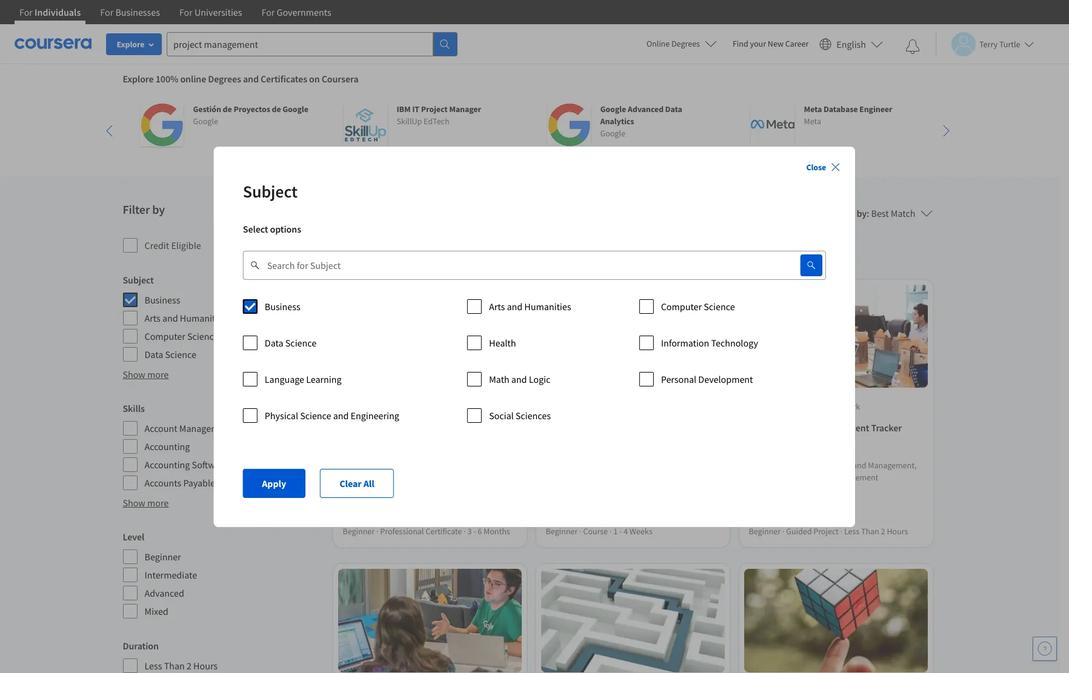 Task type: locate. For each thing, give the bounding box(es) containing it.
coursera up a on the right
[[770, 402, 802, 413]]

hours inside "duration" group
[[193, 660, 218, 672]]

for left individuals
[[19, 6, 33, 18]]

show more for accounts payable and receivable
[[123, 497, 169, 509]]

de right proyectos
[[272, 104, 281, 115]]

show up skills
[[123, 369, 145, 381]]

skills group
[[123, 401, 321, 491]]

1 show more from the top
[[123, 369, 169, 381]]

2 show from the top
[[123, 497, 145, 509]]

select subject options element
[[243, 294, 827, 440]]

clear all
[[340, 478, 375, 490]]

more for accounts
[[147, 497, 169, 509]]

clear inside subject dialog
[[340, 478, 362, 490]]

beginner for beginner
[[145, 551, 181, 563]]

1 vertical spatial less
[[145, 660, 162, 672]]

subject dialog
[[214, 146, 856, 527]]

2 horizontal spatial data
[[666, 104, 683, 115]]

0 vertical spatial advanced
[[628, 104, 664, 115]]

microsoft inside leadership and management, microsoft excel, project management
[[749, 473, 782, 484]]

show up 'level'
[[123, 497, 145, 509]]

filter
[[123, 202, 150, 217]]

subject down credit
[[123, 274, 154, 286]]

arts
[[489, 300, 505, 313], [145, 312, 161, 324]]

of
[[600, 422, 608, 434]]

microsoft left excel,
[[749, 473, 782, 484]]

microsoft
[[773, 437, 812, 449], [749, 473, 782, 484]]

1 horizontal spatial google image
[[547, 103, 591, 147]]

2 horizontal spatial business
[[336, 249, 367, 260]]

career
[[786, 38, 809, 49]]

2 show more button from the top
[[123, 496, 169, 511]]

show more down accounts
[[123, 497, 169, 509]]

1 vertical spatial clear
[[340, 478, 362, 490]]

google image
[[140, 103, 183, 147], [547, 103, 591, 147]]

learning
[[306, 373, 342, 385]]

1 vertical spatial show more
[[123, 497, 169, 509]]

by right 'filter'
[[152, 202, 165, 217]]

1 horizontal spatial computer science
[[661, 300, 735, 313]]

2 more from the top
[[147, 497, 169, 509]]

clear all button
[[390, 245, 433, 264]]

1 more from the top
[[147, 369, 169, 381]]

1 horizontal spatial de
[[272, 104, 281, 115]]

accounting for accounting software
[[145, 459, 190, 471]]

google advanced data analytics google
[[601, 104, 683, 139]]

1 vertical spatial 2
[[187, 660, 192, 672]]

0 horizontal spatial less
[[145, 660, 162, 672]]

all
[[364, 478, 375, 490]]

foundations of project management link
[[546, 421, 720, 436]]

business button
[[328, 245, 385, 264]]

1 vertical spatial than
[[164, 660, 185, 672]]

0 horizontal spatial computer science
[[145, 330, 219, 343]]

meta left database
[[804, 104, 822, 115]]

and inside the subject group
[[162, 312, 178, 324]]

sort
[[838, 207, 855, 220]]

0 vertical spatial hours
[[887, 527, 909, 538]]

1 horizontal spatial data
[[265, 337, 284, 349]]

0 horizontal spatial 2
[[187, 660, 192, 672]]

subject
[[243, 180, 298, 202], [123, 274, 154, 286]]

· left professional
[[377, 527, 379, 538]]

0 vertical spatial meta
[[804, 104, 822, 115]]

5 · from the left
[[783, 527, 785, 538]]

than inside "duration" group
[[164, 660, 185, 672]]

1 horizontal spatial humanities
[[525, 300, 571, 313]]

1 horizontal spatial by
[[857, 207, 867, 220]]

0 horizontal spatial arts
[[145, 312, 161, 324]]

clear
[[397, 249, 416, 260], [340, 478, 362, 490]]

by right sort
[[857, 207, 867, 220]]

2 · from the left
[[464, 527, 466, 538]]

management down "network"
[[816, 422, 870, 434]]

a
[[778, 422, 783, 434]]

0 horizontal spatial data science
[[145, 349, 196, 361]]

1 vertical spatial advanced
[[145, 588, 184, 600]]

0 horizontal spatial -
[[474, 527, 476, 538]]

0 horizontal spatial business
[[145, 294, 180, 306]]

de right gestión
[[223, 104, 232, 115]]

management inside leadership and management, microsoft excel, project management
[[832, 473, 879, 484]]

management inside skills 'group'
[[179, 423, 233, 435]]

coursera right on
[[322, 73, 359, 85]]

0 vertical spatial accounting
[[145, 441, 190, 453]]

google image left analytics
[[547, 103, 591, 147]]

1 horizontal spatial advanced
[[628, 104, 664, 115]]

2 for from the left
[[100, 6, 114, 18]]

show more button up skills
[[123, 367, 169, 382]]

· right guided
[[841, 527, 843, 538]]

by for filter
[[152, 202, 165, 217]]

software
[[192, 459, 228, 471]]

arts inside select subject options element
[[489, 300, 505, 313]]

1 horizontal spatial arts
[[489, 300, 505, 313]]

3 for from the left
[[179, 6, 193, 18]]

0 horizontal spatial subject
[[123, 274, 154, 286]]

weeks
[[630, 527, 653, 538]]

more
[[147, 369, 169, 381], [147, 497, 169, 509]]

beginner
[[343, 527, 375, 538], [546, 527, 578, 538], [749, 527, 781, 538], [145, 551, 181, 563]]

professional
[[380, 527, 424, 538]]

0 vertical spatial 2
[[881, 527, 886, 538]]

show for accounts
[[123, 497, 145, 509]]

google down certificates
[[283, 104, 309, 115]]

subject up select options
[[243, 180, 298, 202]]

1 vertical spatial meta
[[804, 116, 822, 127]]

project up edtech
[[421, 104, 448, 115]]

1 horizontal spatial clear
[[397, 249, 416, 260]]

certificates
[[261, 73, 307, 85]]

1 show more button from the top
[[123, 367, 169, 382]]

1 horizontal spatial 2
[[881, 527, 886, 538]]

accounting down account on the left bottom of page
[[145, 441, 190, 453]]

meta right meta image
[[804, 116, 822, 127]]

0 horizontal spatial data
[[145, 349, 163, 361]]

2 show more from the top
[[123, 497, 169, 509]]

0 vertical spatial show
[[123, 369, 145, 381]]

1 horizontal spatial less
[[845, 527, 860, 538]]

beginner inside level group
[[145, 551, 181, 563]]

by
[[152, 202, 165, 217], [857, 207, 867, 220]]

business inside the subject group
[[145, 294, 180, 306]]

1 horizontal spatial subject
[[243, 180, 298, 202]]

new
[[768, 38, 784, 49]]

for left "businesses"
[[100, 6, 114, 18]]

2 accounting from the top
[[145, 459, 190, 471]]

beginner up intermediate at the left bottom of page
[[145, 551, 181, 563]]

0 horizontal spatial hours
[[193, 660, 218, 672]]

accounting
[[145, 441, 190, 453], [145, 459, 190, 471]]

beginner down 4.8
[[343, 527, 375, 538]]

skillup edtech image
[[344, 103, 387, 147]]

google down engineering
[[343, 422, 372, 434]]

0 vertical spatial more
[[147, 369, 169, 381]]

0 horizontal spatial than
[[164, 660, 185, 672]]

1 horizontal spatial arts and humanities
[[489, 300, 571, 313]]

google down gestión
[[193, 116, 218, 127]]

engineer
[[860, 104, 893, 115]]

1 vertical spatial show more button
[[123, 496, 169, 511]]

than
[[862, 527, 880, 538], [164, 660, 185, 672]]

clear left all at left bottom
[[340, 478, 362, 490]]

months
[[484, 527, 510, 538]]

· left 1
[[610, 527, 612, 538]]

duration group
[[123, 639, 321, 674]]

project down engineering
[[374, 422, 403, 434]]

intermediate
[[145, 569, 197, 582]]

0 horizontal spatial google image
[[140, 103, 183, 147]]

project left "network"
[[803, 402, 829, 413]]

- right 1
[[620, 527, 622, 538]]

for left the universities
[[179, 6, 193, 18]]

1 vertical spatial computer science
[[145, 330, 219, 343]]

1 horizontal spatial hours
[[887, 527, 909, 538]]

:
[[867, 207, 870, 220]]

1 vertical spatial coursera
[[770, 402, 802, 413]]

advanced up analytics
[[628, 104, 664, 115]]

gestión de proyectos de google google
[[193, 104, 309, 127]]

google
[[283, 104, 309, 115], [601, 104, 626, 115], [193, 116, 218, 127], [601, 128, 626, 139], [364, 402, 389, 413], [343, 422, 372, 434]]

data science
[[265, 337, 317, 349], [145, 349, 196, 361]]

for left governments at left
[[262, 6, 275, 18]]

clear all button
[[321, 469, 394, 498]]

for
[[19, 6, 33, 18], [100, 6, 114, 18], [179, 6, 193, 18], [262, 6, 275, 18]]

0 horizontal spatial coursera
[[322, 73, 359, 85]]

credit
[[145, 240, 169, 252]]

it
[[413, 104, 420, 115]]

for businesses
[[100, 6, 160, 18]]

1 vertical spatial show
[[123, 497, 145, 509]]

0 vertical spatial computer science
[[661, 300, 735, 313]]

1 show from the top
[[123, 369, 145, 381]]

1 vertical spatial computer
[[145, 330, 185, 343]]

advanced down intermediate at the left bottom of page
[[145, 588, 184, 600]]

engineering
[[351, 410, 399, 422]]

0 horizontal spatial arts and humanities
[[145, 312, 227, 324]]

1 vertical spatial accounting
[[145, 459, 190, 471]]

computer
[[661, 300, 702, 313], [145, 330, 185, 343]]

1 horizontal spatial than
[[862, 527, 880, 538]]

0 horizontal spatial humanities
[[180, 312, 227, 324]]

None search field
[[167, 32, 458, 56]]

meta image
[[751, 103, 795, 147]]

project right guided
[[814, 527, 839, 538]]

show more button down accounts
[[123, 496, 169, 511]]

- left 6
[[474, 527, 476, 538]]

less down duration at the bottom left
[[145, 660, 162, 672]]

0 vertical spatial coursera
[[322, 73, 359, 85]]

· left the course
[[580, 527, 582, 538]]

1 google image from the left
[[140, 103, 183, 147]]

6 · from the left
[[841, 527, 843, 538]]

project down leadership
[[805, 473, 831, 484]]

data inside the subject group
[[145, 349, 163, 361]]

more up account on the left bottom of page
[[147, 369, 169, 381]]

leadership and management, microsoft excel, project management
[[749, 461, 917, 484]]

0 vertical spatial clear
[[397, 249, 416, 260]]

clear left all
[[397, 249, 416, 260]]

2 google image from the left
[[547, 103, 591, 147]]

arts and humanities inside the subject group
[[145, 312, 227, 324]]

1 horizontal spatial coursera
[[770, 402, 802, 413]]

for governments
[[262, 6, 331, 18]]

beginner left the course
[[546, 527, 578, 538]]

physical
[[265, 410, 298, 422]]

4 for from the left
[[262, 6, 275, 18]]

1 horizontal spatial data science
[[265, 337, 317, 349]]

management down the personal
[[641, 422, 695, 434]]

100%
[[156, 73, 178, 85]]

de
[[223, 104, 232, 115], [272, 104, 281, 115]]

0 horizontal spatial de
[[223, 104, 232, 115]]

1 vertical spatial more
[[147, 497, 169, 509]]

certificate
[[426, 527, 462, 538]]

data inside select subject options element
[[265, 337, 284, 349]]

1 accounting from the top
[[145, 441, 190, 453]]

management down leadership
[[832, 473, 879, 484]]

1 for from the left
[[19, 6, 33, 18]]

1 vertical spatial microsoft
[[749, 473, 782, 484]]

1 horizontal spatial business
[[265, 300, 301, 313]]

1 horizontal spatial computer
[[661, 300, 702, 313]]

show more
[[123, 369, 169, 381], [123, 497, 169, 509]]

project
[[421, 104, 448, 115], [803, 402, 829, 413], [374, 422, 403, 434], [610, 422, 639, 434], [785, 422, 814, 434], [805, 473, 831, 484], [814, 527, 839, 538]]

show more button for accounts
[[123, 496, 169, 511]]

data science inside select subject options element
[[265, 337, 317, 349]]

business inside the business button
[[336, 249, 367, 260]]

degrees
[[208, 73, 241, 85]]

select
[[243, 223, 268, 235]]

0 horizontal spatial advanced
[[145, 588, 184, 600]]

google project management: link
[[343, 421, 517, 436]]

data
[[666, 104, 683, 115], [265, 337, 284, 349], [145, 349, 163, 361]]

1 vertical spatial subject
[[123, 274, 154, 286]]

0 vertical spatial microsoft
[[773, 437, 812, 449]]

0 vertical spatial show more
[[123, 369, 169, 381]]

account management
[[145, 423, 233, 435]]

for universities
[[179, 6, 242, 18]]

beginner · professional certificate · 3 - 6 months
[[343, 527, 510, 538]]

accounting up accounts
[[145, 459, 190, 471]]

mixed
[[145, 606, 168, 618]]

project right a on the right
[[785, 422, 814, 434]]

· left 3
[[464, 527, 466, 538]]

1 horizontal spatial -
[[620, 527, 622, 538]]

more down accounts
[[147, 497, 169, 509]]

6
[[478, 527, 482, 538]]

businesses
[[115, 6, 160, 18]]

0 vertical spatial subject
[[243, 180, 298, 202]]

management up the software
[[179, 423, 233, 435]]

universities
[[195, 6, 242, 18]]

show more button for data
[[123, 367, 169, 382]]

explore 100% online degrees and certificates on coursera
[[123, 73, 359, 85]]

1 vertical spatial hours
[[193, 660, 218, 672]]

information
[[661, 337, 710, 349]]

skills
[[123, 403, 145, 415]]

microsoft down a on the right
[[773, 437, 812, 449]]

receivable
[[235, 477, 278, 489]]

beginner left guided
[[749, 527, 781, 538]]

google image for gestión de proyectos de google
[[140, 103, 183, 147]]

computer inside select subject options element
[[661, 300, 702, 313]]

0 horizontal spatial by
[[152, 202, 165, 217]]

accounting for accounting
[[145, 441, 190, 453]]

0 horizontal spatial clear
[[340, 478, 362, 490]]

by for sort
[[857, 207, 867, 220]]

computer science inside the subject group
[[145, 330, 219, 343]]

0 vertical spatial show more button
[[123, 367, 169, 382]]

· left guided
[[783, 527, 785, 538]]

0 horizontal spatial computer
[[145, 330, 185, 343]]

show more up skills
[[123, 369, 169, 381]]

1 de from the left
[[223, 104, 232, 115]]

information technology
[[661, 337, 759, 349]]

find your new career link
[[727, 36, 815, 52]]

1 · from the left
[[377, 527, 379, 538]]

credit eligible
[[145, 240, 201, 252]]

less right guided
[[845, 527, 860, 538]]

google image down 100%
[[140, 103, 183, 147]]

humanities
[[525, 300, 571, 313], [180, 312, 227, 324]]

0 vertical spatial computer
[[661, 300, 702, 313]]

duration
[[123, 640, 159, 652]]

explore
[[123, 73, 154, 85]]



Task type: describe. For each thing, give the bounding box(es) containing it.
accounts payable and receivable
[[145, 477, 278, 489]]

google down analytics
[[601, 128, 626, 139]]

accounting software
[[145, 459, 228, 471]]

gestión
[[193, 104, 221, 115]]

sciences
[[516, 410, 551, 422]]

level group
[[123, 530, 321, 620]]

2 inside "duration" group
[[187, 660, 192, 672]]

level
[[123, 531, 144, 543]]

project inside leadership and management, microsoft excel, project management
[[805, 473, 831, 484]]

advanced inside level group
[[145, 588, 184, 600]]

network
[[830, 402, 861, 413]]

coursera image
[[15, 34, 92, 54]]

create
[[749, 422, 776, 434]]

1 meta from the top
[[804, 104, 822, 115]]

options
[[270, 223, 301, 235]]

physical science and engineering
[[265, 410, 399, 422]]

excel
[[814, 437, 835, 449]]

search image
[[807, 260, 817, 270]]

development
[[699, 373, 753, 385]]

humanities inside the subject group
[[180, 312, 227, 324]]

personal development
[[661, 373, 753, 385]]

and inside skills 'group'
[[217, 477, 233, 489]]

account
[[145, 423, 177, 435]]

course
[[583, 527, 608, 538]]

technology
[[712, 337, 759, 349]]

analytics
[[601, 116, 634, 127]]

apply button
[[243, 469, 306, 498]]

for for universities
[[179, 6, 193, 18]]

beginner for beginner · guided project · less than 2 hours
[[749, 527, 781, 538]]

(96.9k
[[369, 494, 390, 505]]

less inside "duration" group
[[145, 660, 162, 672]]

skillup
[[397, 116, 422, 127]]

find
[[733, 38, 749, 49]]

apply
[[262, 478, 287, 490]]

0 vertical spatial less
[[845, 527, 860, 538]]

create a project management tracker using microsoft excel
[[749, 422, 902, 449]]

language
[[265, 373, 304, 385]]

4 · from the left
[[610, 527, 612, 538]]

subject inside subject dialog
[[243, 180, 298, 202]]

google up analytics
[[601, 104, 626, 115]]

3
[[468, 527, 472, 538]]

database
[[824, 104, 858, 115]]

foundations
[[546, 422, 598, 434]]

help center image
[[1038, 642, 1053, 657]]

for for governments
[[262, 6, 275, 18]]

subject inside the subject group
[[123, 274, 154, 286]]

tracker
[[872, 422, 902, 434]]

health
[[489, 337, 516, 349]]

2 - from the left
[[620, 527, 622, 538]]

clear all
[[397, 249, 426, 260]]

show for data
[[123, 369, 145, 381]]

data science inside the subject group
[[145, 349, 196, 361]]

management,
[[869, 461, 917, 471]]

show notifications image
[[906, 39, 921, 54]]

more for data
[[147, 369, 169, 381]]

banner navigation
[[10, 0, 341, 33]]

governments
[[277, 6, 331, 18]]

management:
[[405, 422, 462, 434]]

and inside leadership and management, microsoft excel, project management
[[853, 461, 867, 471]]

beginner for beginner · professional certificate · 3 - 6 months
[[343, 527, 375, 538]]

eligible
[[171, 240, 201, 252]]

advanced inside google advanced data analytics google
[[628, 104, 664, 115]]

leadership
[[812, 461, 851, 471]]

all
[[417, 249, 426, 260]]

accounts
[[145, 477, 181, 489]]

your
[[750, 38, 767, 49]]

project inside create a project management tracker using microsoft excel
[[785, 422, 814, 434]]

business inside select subject options element
[[265, 300, 301, 313]]

payable
[[183, 477, 215, 489]]

computer science inside select subject options element
[[661, 300, 735, 313]]

clear for clear all
[[397, 249, 416, 260]]

best
[[872, 207, 889, 220]]

humanities inside select subject options element
[[525, 300, 571, 313]]

2 meta from the top
[[804, 116, 822, 127]]

2 de from the left
[[272, 104, 281, 115]]

show more for data science
[[123, 369, 169, 381]]

project right of
[[610, 422, 639, 434]]

subject group
[[123, 273, 321, 363]]

arts and humanities inside select subject options element
[[489, 300, 571, 313]]

english button
[[815, 24, 888, 64]]

personal
[[661, 373, 697, 385]]

google inside google project management: link
[[343, 422, 372, 434]]

find your new career
[[733, 38, 809, 49]]

on
[[309, 73, 320, 85]]

sort by : best match
[[838, 207, 916, 220]]

for for individuals
[[19, 6, 33, 18]]

4
[[624, 527, 628, 538]]

data inside google advanced data analytics google
[[666, 104, 683, 115]]

1
[[614, 527, 618, 538]]

ibm
[[397, 104, 411, 115]]

0 vertical spatial than
[[862, 527, 880, 538]]

google image for google advanced data analytics
[[547, 103, 591, 147]]

management inside create a project management tracker using microsoft excel
[[816, 422, 870, 434]]

4.8
[[355, 494, 366, 505]]

social
[[489, 410, 514, 422]]

math and logic
[[489, 373, 551, 385]]

english
[[837, 38, 867, 50]]

microsoft inside create a project management tracker using microsoft excel
[[773, 437, 812, 449]]

for for businesses
[[100, 6, 114, 18]]

computer inside the subject group
[[145, 330, 185, 343]]

beginner · guided project · less than 2 hours
[[749, 527, 909, 538]]

google project management:
[[343, 422, 462, 434]]

project inside ibm it project manager skillup edtech
[[421, 104, 448, 115]]

select options
[[243, 223, 301, 235]]

language learning
[[265, 373, 342, 385]]

3 · from the left
[[580, 527, 582, 538]]

create a project management tracker using microsoft excel link
[[749, 421, 923, 450]]

Search by keyword search field
[[267, 251, 772, 280]]

close
[[807, 162, 827, 173]]

4.8 (96.9k reviews)
[[355, 494, 422, 505]]

beginner for beginner · course · 1 - 4 weeks
[[546, 527, 578, 538]]

meta database engineer meta
[[804, 104, 893, 127]]

google up google project management:
[[364, 402, 389, 413]]

proyectos
[[234, 104, 270, 115]]

reviews)
[[392, 494, 422, 505]]

social sciences
[[489, 410, 551, 422]]

clear for clear all
[[340, 478, 362, 490]]

1 - from the left
[[474, 527, 476, 538]]

beginner · course · 1 - 4 weeks
[[546, 527, 653, 538]]

guided
[[787, 527, 812, 538]]

excel,
[[784, 473, 804, 484]]

arts inside the subject group
[[145, 312, 161, 324]]

coursera project network
[[770, 402, 861, 413]]



Task type: vqa. For each thing, say whether or not it's contained in the screenshot.
Will Coursera Plus motivate me to learn?
no



